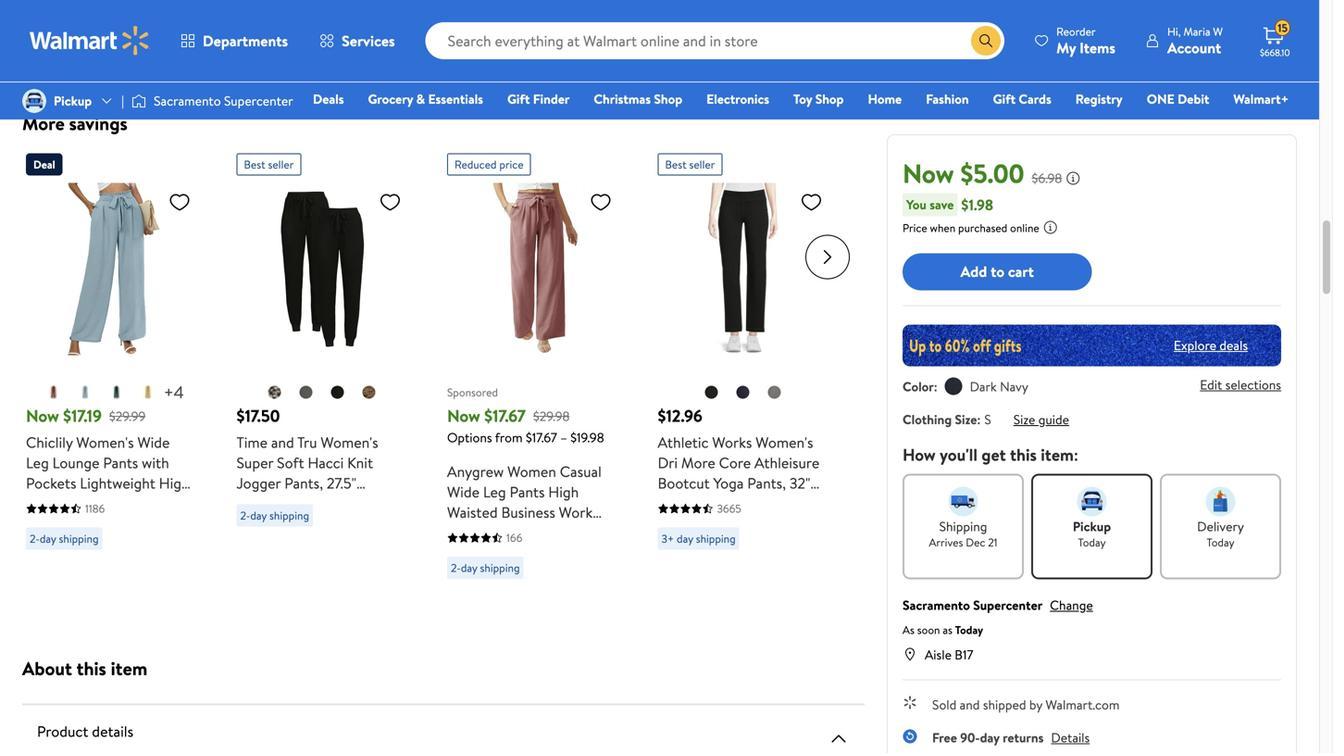 Task type: locate. For each thing, give the bounding box(es) containing it.
0 vertical spatial wide
[[138, 432, 170, 452]]

3+ up essentials
[[451, 33, 464, 49]]

1 horizontal spatial waisted
[[447, 502, 498, 522]]

2-day shipping down 166
[[451, 560, 520, 576]]

knot
[[26, 514, 57, 534]]

 image
[[132, 92, 146, 110]]

shipping down "3665"
[[696, 531, 736, 547]]

gift left cards
[[994, 90, 1016, 108]]

more up the deal at the top left of the page
[[22, 110, 65, 136]]

and left tru
[[271, 432, 294, 452]]

soon
[[918, 622, 941, 638]]

pickup today
[[1073, 517, 1112, 550]]

waisted down anygrew
[[447, 502, 498, 522]]

 image
[[22, 89, 46, 113]]

1 vertical spatial more
[[682, 452, 716, 473]]

1 horizontal spatial shop
[[816, 90, 844, 108]]

2- down "jogger" on the left
[[240, 508, 250, 523]]

1 vertical spatial and
[[781, 493, 804, 514]]

2 shop from the left
[[816, 90, 844, 108]]

1 vertical spatial wide
[[447, 482, 480, 502]]

grocery
[[368, 90, 413, 108]]

item:
[[1041, 443, 1079, 466]]

1 horizontal spatial today
[[1079, 534, 1106, 550]]

black soot/black soot image
[[330, 385, 345, 400]]

change
[[1051, 596, 1094, 614]]

intent image for delivery image
[[1206, 487, 1236, 516]]

1 vertical spatial leg
[[483, 482, 506, 502]]

1 horizontal spatial wide
[[447, 482, 480, 502]]

0 horizontal spatial 3+ day shipping
[[451, 33, 525, 49]]

blue
[[125, 534, 153, 554]]

2 horizontal spatial pickup
[[1073, 517, 1112, 535]]

loose inside now $17.19 $29.99 chiclily women's wide leg lounge pants with pockets lightweight high waisted adjustable tie knot loose trousers, us size medium in blue gray
[[60, 514, 98, 534]]

explore deals
[[1174, 336, 1249, 354]]

1 shop from the left
[[654, 90, 683, 108]]

1 horizontal spatial pants,
[[748, 473, 786, 493]]

1 vertical spatial sacramento
[[903, 596, 971, 614]]

lounge
[[52, 452, 100, 473]]

0 horizontal spatial leg
[[26, 452, 49, 473]]

delivery up gift finder link
[[494, 7, 534, 23]]

2 vertical spatial pickup
[[1073, 517, 1112, 535]]

1 best from the left
[[244, 157, 265, 172]]

1 horizontal spatial and
[[781, 493, 804, 514]]

tie
[[150, 493, 169, 514]]

0 horizontal spatial this
[[77, 655, 106, 681]]

shipping up gift finder
[[486, 33, 525, 49]]

and right regular
[[781, 493, 804, 514]]

debit
[[1178, 90, 1210, 108]]

intent image for pickup image
[[1078, 487, 1107, 516]]

pickup down intent image for pickup
[[1073, 517, 1112, 535]]

and inside $12.96 athletic works women's dri more core athleisure bootcut yoga pants, 32" inseam for regular and petite
[[781, 493, 804, 514]]

today inside 'delivery today'
[[1207, 534, 1235, 550]]

day down inseam
[[677, 531, 694, 547]]

1 gift from the left
[[508, 90, 530, 108]]

jogger
[[237, 473, 281, 493]]

yellow image
[[141, 385, 155, 400]]

sacramento inside sacramento supercenter change as soon as today
[[903, 596, 971, 614]]

2 best seller from the left
[[666, 157, 715, 172]]

pants right beach
[[493, 522, 528, 543]]

today for delivery
[[1207, 534, 1235, 550]]

product group containing $12.96
[[658, 146, 830, 586]]

and right sold
[[960, 695, 980, 713]]

today down intent image for delivery
[[1207, 534, 1235, 550]]

1 horizontal spatial now
[[447, 404, 481, 427]]

blue gray image
[[78, 385, 92, 400]]

casual
[[560, 461, 602, 482], [447, 522, 489, 543]]

0 horizontal spatial shop
[[654, 90, 683, 108]]

women's inside now $17.19 $29.99 chiclily women's wide leg lounge pants with pockets lightweight high waisted adjustable tie knot loose trousers, us size medium in blue gray
[[76, 432, 134, 452]]

0 horizontal spatial best
[[244, 157, 265, 172]]

1 horizontal spatial gift
[[994, 90, 1016, 108]]

2 vertical spatial and
[[960, 695, 980, 713]]

pants up 166
[[510, 482, 545, 502]]

3 women's from the left
[[756, 432, 814, 452]]

1 horizontal spatial leg
[[483, 482, 506, 502]]

1 vertical spatial 3+ day shipping
[[662, 531, 736, 547]]

pickup up more savings
[[54, 92, 92, 110]]

explore deals link
[[1167, 329, 1256, 362]]

1 vertical spatial this
[[77, 655, 106, 681]]

returns
[[1003, 728, 1044, 746]]

2 pants, from the left
[[748, 473, 786, 493]]

pack,
[[302, 493, 336, 514]]

gift left finder
[[508, 90, 530, 108]]

as
[[903, 622, 915, 638]]

gift for gift cards
[[994, 90, 1016, 108]]

2-day shipping down "jogger" on the left
[[240, 508, 309, 523]]

best seller
[[244, 157, 294, 172], [666, 157, 715, 172]]

1 horizontal spatial seller
[[690, 157, 715, 172]]

women's inside $17.50 time and tru women's super soft hacci knit jogger pants, 27.5" inseam, 2-pack, sizes xs- xxl
[[321, 432, 379, 452]]

sold and shipped by walmart.com
[[933, 695, 1120, 713]]

2 horizontal spatial now
[[903, 155, 955, 191]]

wide
[[138, 432, 170, 452], [447, 482, 480, 502]]

delivery for delivery today
[[1198, 517, 1245, 535]]

2 best from the left
[[666, 157, 687, 172]]

0 horizontal spatial more
[[22, 110, 65, 136]]

0 vertical spatial delivery
[[494, 7, 534, 23]]

seller down sacramento supercenter
[[268, 157, 294, 172]]

0 vertical spatial 3+
[[451, 33, 464, 49]]

supercenter down departments at the top left
[[224, 92, 293, 110]]

today down intent image for pickup
[[1079, 534, 1106, 550]]

supercenter for sacramento supercenter
[[224, 92, 293, 110]]

today
[[1079, 534, 1106, 550], [1207, 534, 1235, 550], [956, 622, 984, 638]]

0 horizontal spatial high
[[159, 473, 190, 493]]

best seller down sacramento supercenter
[[244, 157, 294, 172]]

online
[[1011, 220, 1040, 236]]

b17
[[955, 645, 974, 663]]

black soot image
[[704, 385, 719, 400]]

leg left lounge
[[26, 452, 49, 473]]

pants, left 32"
[[748, 473, 786, 493]]

s
[[985, 410, 992, 428]]

:
[[934, 377, 938, 395], [978, 410, 981, 428]]

cart
[[1009, 261, 1034, 282]]

shipped
[[984, 695, 1027, 713]]

1 horizontal spatial high
[[549, 482, 579, 502]]

Walmart Site-Wide search field
[[426, 22, 1005, 59]]

one
[[1147, 90, 1175, 108]]

when
[[930, 220, 956, 236]]

2 seller from the left
[[690, 157, 715, 172]]

toy shop
[[794, 90, 844, 108]]

1 vertical spatial :
[[978, 410, 981, 428]]

size left guide
[[1014, 410, 1036, 428]]

0 horizontal spatial best seller
[[244, 157, 294, 172]]

today right 'as'
[[956, 622, 984, 638]]

0 horizontal spatial supercenter
[[224, 92, 293, 110]]

0 horizontal spatial women's
[[76, 432, 134, 452]]

1 vertical spatial 3+
[[662, 531, 674, 547]]

3+ day shipping up essentials
[[451, 33, 525, 49]]

tru
[[297, 432, 317, 452]]

2-day shipping down 1186
[[30, 531, 99, 547]]

0 horizontal spatial today
[[956, 622, 984, 638]]

pants, left 27.5"
[[285, 473, 323, 493]]

loose right knot
[[60, 514, 98, 534]]

supercenter for sacramento supercenter change as soon as today
[[974, 596, 1043, 614]]

high inside "anygrew women casual wide leg pants high waisted business work casual pants loose flowy beach palazzo pants"
[[549, 482, 579, 502]]

gift finder link
[[499, 89, 578, 109]]

waisted left 1186
[[26, 493, 77, 514]]

pants,
[[285, 473, 323, 493], [748, 473, 786, 493]]

reorder
[[1057, 24, 1096, 39]]

0 vertical spatial this
[[1011, 443, 1037, 466]]

2 horizontal spatial women's
[[756, 432, 814, 452]]

gift
[[508, 90, 530, 108], [994, 90, 1016, 108]]

wide down 'options'
[[447, 482, 480, 502]]

1 seller from the left
[[268, 157, 294, 172]]

you'll
[[940, 443, 978, 466]]

: left s
[[978, 410, 981, 428]]

size left medium
[[26, 534, 51, 554]]

0 vertical spatial $17.67
[[485, 404, 526, 427]]

pants, inside $17.50 time and tru women's super soft hacci knit jogger pants, 27.5" inseam, 2-pack, sizes xs- xxl
[[285, 473, 323, 493]]

1 horizontal spatial 3+
[[662, 531, 674, 547]]

0 vertical spatial sacramento
[[154, 92, 221, 110]]

gift finder
[[508, 90, 570, 108]]

trousers,
[[101, 514, 158, 534]]

dark navy/abstract animal print image
[[267, 385, 282, 400]]

edit
[[1201, 376, 1223, 394]]

knit
[[347, 452, 373, 473]]

leg
[[26, 452, 49, 473], [483, 482, 506, 502]]

0 horizontal spatial delivery
[[494, 7, 534, 23]]

up to sixty percent off deals. shop now. image
[[903, 324, 1282, 366]]

0 horizontal spatial size
[[26, 534, 51, 554]]

1 horizontal spatial 2-day shipping
[[240, 508, 309, 523]]

$1.98
[[962, 194, 994, 215]]

0 horizontal spatial waisted
[[26, 493, 77, 514]]

0 horizontal spatial now
[[26, 404, 59, 427]]

this left item
[[77, 655, 106, 681]]

product group containing +4
[[26, 146, 198, 586]]

1 vertical spatial 2-day shipping
[[30, 531, 99, 547]]

pants inside now $17.19 $29.99 chiclily women's wide leg lounge pants with pockets lightweight high waisted adjustable tie knot loose trousers, us size medium in blue gray
[[103, 452, 138, 473]]

best down sacramento supercenter
[[244, 157, 265, 172]]

shop right toy
[[816, 90, 844, 108]]

home
[[868, 90, 902, 108]]

wide inside now $17.19 $29.99 chiclily women's wide leg lounge pants with pockets lightweight high waisted adjustable tie knot loose trousers, us size medium in blue gray
[[138, 432, 170, 452]]

now for now $5.00
[[903, 155, 955, 191]]

edit selections
[[1201, 376, 1282, 394]]

1 horizontal spatial best seller
[[666, 157, 715, 172]]

1 horizontal spatial :
[[978, 410, 981, 428]]

maria
[[1184, 24, 1211, 39]]

best seller for $12.96
[[666, 157, 715, 172]]

sponsored now $17.67 $29.98 options from $17.67 – $19.98
[[447, 384, 604, 446]]

0 horizontal spatial pants,
[[285, 473, 323, 493]]

sacramento up the soon
[[903, 596, 971, 614]]

0 vertical spatial and
[[271, 432, 294, 452]]

1 pants, from the left
[[285, 473, 323, 493]]

delivery down intent image for delivery
[[1198, 517, 1245, 535]]

dark navy image
[[736, 385, 751, 400]]

seller for $12.96
[[690, 157, 715, 172]]

core
[[719, 452, 751, 473]]

0 horizontal spatial loose
[[60, 514, 98, 534]]

2 vertical spatial 2-day shipping
[[451, 560, 520, 576]]

hacci
[[308, 452, 344, 473]]

now down burnt orange image
[[26, 404, 59, 427]]

casual left 166
[[447, 522, 489, 543]]

chiclily women's wide leg lounge pants with pockets lightweight high waisted adjustable tie knot loose trousers, us size medium in blue gray image
[[26, 183, 198, 355]]

more inside $12.96 athletic works women's dri more core athleisure bootcut yoga pants, 32" inseam for regular and petite
[[682, 452, 716, 473]]

pants
[[103, 452, 138, 473], [510, 482, 545, 502], [493, 522, 528, 543], [540, 543, 576, 563]]

today inside pickup today
[[1079, 534, 1106, 550]]

1 vertical spatial supercenter
[[974, 596, 1043, 614]]

add to favorites list, time and tru women's super soft hacci knit jogger pants, 27.5" inseam, 2-pack, sizes xs-xxl image
[[379, 190, 402, 214]]

wide down $29.99
[[138, 432, 170, 452]]

women's up 27.5"
[[321, 432, 379, 452]]

2 women's from the left
[[321, 432, 379, 452]]

now up 'options'
[[447, 404, 481, 427]]

1 vertical spatial pickup
[[54, 92, 92, 110]]

2 gift from the left
[[994, 90, 1016, 108]]

1 horizontal spatial loose
[[531, 522, 569, 543]]

supercenter left the change button
[[974, 596, 1043, 614]]

0 horizontal spatial wide
[[138, 432, 170, 452]]

shop right christmas
[[654, 90, 683, 108]]

best seller down 'electronics'
[[666, 157, 715, 172]]

0 vertical spatial pickup
[[451, 7, 483, 23]]

1 horizontal spatial sacramento
[[903, 596, 971, 614]]

dec
[[966, 534, 986, 550]]

edit selections button
[[1201, 376, 1282, 394]]

size inside now $17.19 $29.99 chiclily women's wide leg lounge pants with pockets lightweight high waisted adjustable tie knot loose trousers, us size medium in blue gray
[[26, 534, 51, 554]]

0 horizontal spatial and
[[271, 432, 294, 452]]

$17.67 left –
[[526, 428, 557, 446]]

now up you on the top right of the page
[[903, 155, 955, 191]]

2-
[[289, 493, 302, 514], [240, 508, 250, 523], [30, 531, 40, 547], [451, 560, 461, 576]]

seller down 'electronics'
[[690, 157, 715, 172]]

essentials
[[428, 90, 483, 108]]

1 horizontal spatial women's
[[321, 432, 379, 452]]

size left s
[[955, 410, 978, 428]]

sacramento
[[154, 92, 221, 110], [903, 596, 971, 614]]

1 vertical spatial delivery
[[1198, 517, 1245, 535]]

leg inside now $17.19 $29.99 chiclily women's wide leg lounge pants with pockets lightweight high waisted adjustable tie knot loose trousers, us size medium in blue gray
[[26, 452, 49, 473]]

women's for $17.19
[[76, 432, 134, 452]]

$17.67 up 'from'
[[485, 404, 526, 427]]

sacramento right '|' on the top of the page
[[154, 92, 221, 110]]

leg left women
[[483, 482, 506, 502]]

2 horizontal spatial and
[[960, 695, 980, 713]]

dark navy
[[970, 377, 1029, 395]]

pants, inside $12.96 athletic works women's dri more core athleisure bootcut yoga pants, 32" inseam for regular and petite
[[748, 473, 786, 493]]

0 horizontal spatial seller
[[268, 157, 294, 172]]

best
[[244, 157, 265, 172], [666, 157, 687, 172]]

1 best seller from the left
[[244, 157, 294, 172]]

pickup up essentials
[[451, 7, 483, 23]]

legal information image
[[1044, 220, 1058, 235]]

0 horizontal spatial casual
[[447, 522, 489, 543]]

this right get on the bottom
[[1011, 443, 1037, 466]]

add to favorites list, anygrew women casual wide leg pants high waisted business work casual pants loose flowy beach palazzo pants image
[[590, 190, 612, 214]]

1 horizontal spatial more
[[682, 452, 716, 473]]

more right dri
[[682, 452, 716, 473]]

pants, for $12.96
[[748, 473, 786, 493]]

sold
[[933, 695, 957, 713]]

business
[[502, 502, 556, 522]]

1 horizontal spatial supercenter
[[974, 596, 1043, 614]]

loose right 166
[[531, 522, 569, 543]]

women's down $29.99
[[76, 432, 134, 452]]

size guide button
[[1014, 410, 1070, 428]]

waisted inside "anygrew women casual wide leg pants high waisted business work casual pants loose flowy beach palazzo pants"
[[447, 502, 498, 522]]

1 women's from the left
[[76, 432, 134, 452]]

3+ down inseam
[[662, 531, 674, 547]]

w
[[1214, 24, 1224, 39]]

supercenter inside sacramento supercenter change as soon as today
[[974, 596, 1043, 614]]

aisle
[[925, 645, 952, 663]]

day down "jogger" on the left
[[250, 508, 267, 523]]

0 vertical spatial leg
[[26, 452, 49, 473]]

0 vertical spatial 3+ day shipping
[[451, 33, 525, 49]]

sacramento for sacramento supercenter
[[154, 92, 221, 110]]

burnt orange image
[[46, 385, 61, 400]]

high up flowy
[[549, 482, 579, 502]]

with
[[142, 452, 169, 473]]

0 vertical spatial supercenter
[[224, 92, 293, 110]]

women's up 32"
[[756, 432, 814, 452]]

high up us
[[159, 473, 190, 493]]

product group
[[237, 0, 407, 60], [658, 0, 828, 60], [26, 146, 198, 586], [237, 146, 409, 586], [447, 146, 620, 586], [658, 146, 830, 586]]

sacramento supercenter change as soon as today
[[903, 596, 1094, 638]]

how
[[903, 443, 936, 466]]

departments
[[203, 31, 288, 51]]

now
[[903, 155, 955, 191], [26, 404, 59, 427], [447, 404, 481, 427]]

anygrew women casual wide leg pants high waisted business work casual pants loose flowy beach palazzo pants image
[[447, 183, 620, 355]]

hi,
[[1168, 24, 1182, 39]]

0 horizontal spatial gift
[[508, 90, 530, 108]]

pants right palazzo
[[540, 543, 576, 563]]

shipping
[[486, 33, 525, 49], [270, 508, 309, 523], [59, 531, 99, 547], [696, 531, 736, 547], [480, 560, 520, 576]]

0 horizontal spatial sacramento
[[154, 92, 221, 110]]

christmas shop link
[[586, 89, 691, 109]]

1 horizontal spatial 3+ day shipping
[[662, 531, 736, 547]]

next slide for more savings list image
[[806, 235, 850, 279]]

anygrew
[[447, 461, 504, 482]]

casual down "$19.98"
[[560, 461, 602, 482]]

1 horizontal spatial delivery
[[1198, 517, 1245, 535]]

aisle b17
[[925, 645, 974, 663]]

services button
[[304, 19, 411, 63]]

time
[[237, 432, 268, 452]]

1 horizontal spatial best
[[666, 157, 687, 172]]

fashion
[[926, 90, 969, 108]]

: up clothing
[[934, 377, 938, 395]]

$6.98
[[1032, 169, 1063, 187]]

2- right inseam,
[[289, 493, 302, 514]]

wide inside "anygrew women casual wide leg pants high waisted business work casual pants loose flowy beach palazzo pants"
[[447, 482, 480, 502]]

1 horizontal spatial casual
[[560, 461, 602, 482]]

day left palazzo
[[461, 560, 478, 576]]

15
[[1278, 20, 1288, 36]]

2 horizontal spatial today
[[1207, 534, 1235, 550]]

3+ day shipping down the for
[[662, 531, 736, 547]]

best down christmas shop link at the top
[[666, 157, 687, 172]]

add to favorites list, chiclily women's wide leg lounge pants with pockets lightweight high waisted adjustable tie knot loose trousers, us size medium in blue gray image
[[169, 190, 191, 214]]

0 horizontal spatial :
[[934, 377, 938, 395]]

2-day shipping
[[240, 508, 309, 523], [30, 531, 99, 547], [451, 560, 520, 576]]

registry link
[[1068, 89, 1132, 109]]

now inside now $17.19 $29.99 chiclily women's wide leg lounge pants with pockets lightweight high waisted adjustable tie knot loose trousers, us size medium in blue gray
[[26, 404, 59, 427]]

0 horizontal spatial 2-day shipping
[[30, 531, 99, 547]]

pants left the with
[[103, 452, 138, 473]]



Task type: describe. For each thing, give the bounding box(es) containing it.
shipping right xxl
[[270, 508, 309, 523]]

Search search field
[[426, 22, 1005, 59]]

finder
[[533, 90, 570, 108]]

shipping arrives dec 21
[[929, 517, 998, 550]]

as
[[943, 622, 953, 638]]

32"
[[790, 473, 811, 493]]

day down pockets
[[40, 531, 56, 547]]

sizes
[[339, 493, 370, 514]]

2 horizontal spatial size
[[1014, 410, 1036, 428]]

xxl
[[237, 514, 261, 534]]

change button
[[1051, 596, 1094, 614]]

1 vertical spatial $17.67
[[526, 428, 557, 446]]

delivery today
[[1198, 517, 1245, 550]]

hi, maria w account
[[1168, 24, 1224, 58]]

grocery & essentials
[[368, 90, 483, 108]]

save
[[930, 195, 954, 213]]

soft
[[277, 452, 304, 473]]

super
[[237, 452, 274, 473]]

sacramento for sacramento supercenter change as soon as today
[[903, 596, 971, 614]]

1 vertical spatial casual
[[447, 522, 489, 543]]

christmas
[[594, 90, 651, 108]]

departments button
[[165, 19, 304, 63]]

add to cart button
[[903, 253, 1093, 290]]

product group containing $17.50
[[237, 146, 409, 586]]

pockets
[[26, 473, 76, 493]]

shop for christmas shop
[[654, 90, 683, 108]]

shipping down 166
[[480, 560, 520, 576]]

navy
[[1000, 377, 1029, 395]]

2- inside $17.50 time and tru women's super soft hacci knit jogger pants, 27.5" inseam, 2-pack, sizes xs- xxl
[[289, 493, 302, 514]]

product details image
[[828, 728, 850, 750]]

3+ day shipping inside product group
[[662, 531, 736, 547]]

adjustable
[[80, 493, 147, 514]]

$29.99
[[109, 407, 146, 425]]

0 vertical spatial casual
[[560, 461, 602, 482]]

athletic works women's dri more core athleisure bootcut yoga pants, 32" inseam for regular and petite image
[[658, 183, 830, 355]]

product details
[[37, 721, 133, 741]]

2- left palazzo
[[451, 560, 461, 576]]

xs-
[[374, 493, 396, 514]]

$17.50 time and tru women's super soft hacci knit jogger pants, 27.5" inseam, 2-pack, sizes xs- xxl
[[237, 404, 396, 534]]

product group containing now $17.67
[[447, 146, 620, 586]]

cards
[[1019, 90, 1052, 108]]

0 horizontal spatial 3+
[[451, 33, 464, 49]]

1 horizontal spatial pickup
[[451, 7, 483, 23]]

$12.96 athletic works women's dri more core athleisure bootcut yoga pants, 32" inseam for regular and petite
[[658, 404, 820, 534]]

$5.00
[[961, 155, 1025, 191]]

$17.19
[[63, 404, 102, 427]]

now inside sponsored now $17.67 $29.98 options from $17.67 – $19.98
[[447, 404, 481, 427]]

black soot/brown acorn print image
[[361, 385, 376, 400]]

leg inside "anygrew women casual wide leg pants high waisted business work casual pants loose flowy beach palazzo pants"
[[483, 482, 506, 502]]

delivery for delivery
[[494, 7, 534, 23]]

now for now $17.19 $29.99 chiclily women's wide leg lounge pants with pockets lightweight high waisted adjustable tie knot loose trousers, us size medium in blue gray
[[26, 404, 59, 427]]

0 vertical spatial 2-day shipping
[[240, 508, 309, 523]]

petite
[[658, 514, 697, 534]]

anygrew women casual wide leg pants high waisted business work casual pants loose flowy beach palazzo pants
[[447, 461, 610, 563]]

seller for $17.50
[[268, 157, 294, 172]]

day left 'returns'
[[981, 728, 1000, 746]]

about this item
[[22, 655, 148, 681]]

27.5"
[[327, 473, 357, 493]]

90-
[[961, 728, 981, 746]]

and inside $17.50 time and tru women's super soft hacci knit jogger pants, 27.5" inseam, 2-pack, sizes xs- xxl
[[271, 432, 294, 452]]

add to favorites list, athletic works women's dri more core athleisure bootcut yoga pants, 32" inseam for regular and petite image
[[801, 190, 823, 214]]

beach
[[447, 543, 487, 563]]

get
[[982, 443, 1007, 466]]

dark green image
[[109, 385, 124, 400]]

3665
[[717, 501, 742, 516]]

bootcut
[[658, 473, 710, 493]]

best seller for $17.50
[[244, 157, 294, 172]]

|
[[122, 92, 124, 110]]

explore
[[1174, 336, 1217, 354]]

item
[[111, 655, 148, 681]]

now $5.00
[[903, 155, 1025, 191]]

color
[[903, 377, 934, 395]]

inseam,
[[237, 493, 285, 514]]

shipping down 1186
[[59, 531, 99, 547]]

sacramento supercenter
[[154, 92, 293, 110]]

chiclily
[[26, 432, 73, 452]]

charcoal heather grey image
[[767, 385, 782, 400]]

3+ inside product group
[[662, 531, 674, 547]]

electronics link
[[699, 89, 778, 109]]

0 vertical spatial :
[[934, 377, 938, 395]]

about
[[22, 655, 72, 681]]

today inside sacramento supercenter change as soon as today
[[956, 622, 984, 638]]

–
[[561, 428, 568, 446]]

2 horizontal spatial 2-day shipping
[[451, 560, 520, 576]]

0 horizontal spatial pickup
[[54, 92, 92, 110]]

intent image for shipping image
[[949, 487, 979, 516]]

+4
[[164, 381, 184, 404]]

0 vertical spatial more
[[22, 110, 65, 136]]

time and tru women's super soft hacci knit jogger pants, 27.5" inseam, 2-pack, sizes xs-xxl image
[[237, 183, 409, 355]]

walmart image
[[30, 26, 150, 56]]

guide
[[1039, 410, 1070, 428]]

high inside now $17.19 $29.99 chiclily women's wide leg lounge pants with pockets lightweight high waisted adjustable tie knot loose trousers, us size medium in blue gray
[[159, 473, 190, 493]]

1 horizontal spatial size
[[955, 410, 978, 428]]

pants, for $17.50
[[285, 473, 323, 493]]

166
[[507, 530, 523, 546]]

waisted inside now $17.19 $29.99 chiclily women's wide leg lounge pants with pockets lightweight high waisted adjustable tie knot loose trousers, us size medium in blue gray
[[26, 493, 77, 514]]

gift cards link
[[985, 89, 1060, 109]]

details
[[1052, 728, 1090, 746]]

$17.50
[[237, 404, 280, 427]]

&
[[416, 90, 425, 108]]

shop for toy shop
[[816, 90, 844, 108]]

1 horizontal spatial this
[[1011, 443, 1037, 466]]

inseam
[[658, 493, 703, 514]]

2- left medium
[[30, 531, 40, 547]]

learn more about strikethrough prices image
[[1066, 171, 1081, 185]]

$12.96
[[658, 404, 703, 427]]

athleisure
[[755, 452, 820, 473]]

deals
[[313, 90, 344, 108]]

today for pickup
[[1079, 534, 1106, 550]]

clothing size : s
[[903, 410, 992, 428]]

best for $17.50
[[244, 157, 265, 172]]

one debit link
[[1139, 89, 1218, 109]]

sponsored
[[447, 384, 498, 400]]

$29.98
[[533, 407, 570, 425]]

home link
[[860, 89, 911, 109]]

grocery & essentials link
[[360, 89, 492, 109]]

women's for time
[[321, 432, 379, 452]]

gray
[[157, 534, 187, 554]]

you save $1.98
[[907, 194, 994, 215]]

shipping
[[940, 517, 988, 535]]

regular
[[729, 493, 778, 514]]

price when purchased online
[[903, 220, 1040, 236]]

from
[[495, 428, 523, 446]]

dri
[[658, 452, 678, 473]]

available in additional 4 variants element
[[164, 381, 184, 404]]

add to cart
[[961, 261, 1034, 282]]

day up essentials
[[466, 33, 483, 49]]

women's inside $12.96 athletic works women's dri more core athleisure bootcut yoga pants, 32" inseam for regular and petite
[[756, 432, 814, 452]]

savings
[[69, 110, 128, 136]]

black soot/charcoal marl image
[[298, 385, 313, 400]]

deals link
[[305, 89, 352, 109]]

details button
[[1052, 728, 1090, 746]]

gift for gift finder
[[508, 90, 530, 108]]

toy
[[794, 90, 813, 108]]

search icon image
[[979, 33, 994, 48]]

best for $12.96
[[666, 157, 687, 172]]

reduced price
[[455, 157, 524, 172]]

details
[[92, 721, 133, 741]]

loose inside "anygrew women casual wide leg pants high waisted business work casual pants loose flowy beach palazzo pants"
[[531, 522, 569, 543]]

product
[[37, 721, 88, 741]]

for
[[706, 493, 725, 514]]

one debit
[[1147, 90, 1210, 108]]



Task type: vqa. For each thing, say whether or not it's contained in the screenshot.
retailer
no



